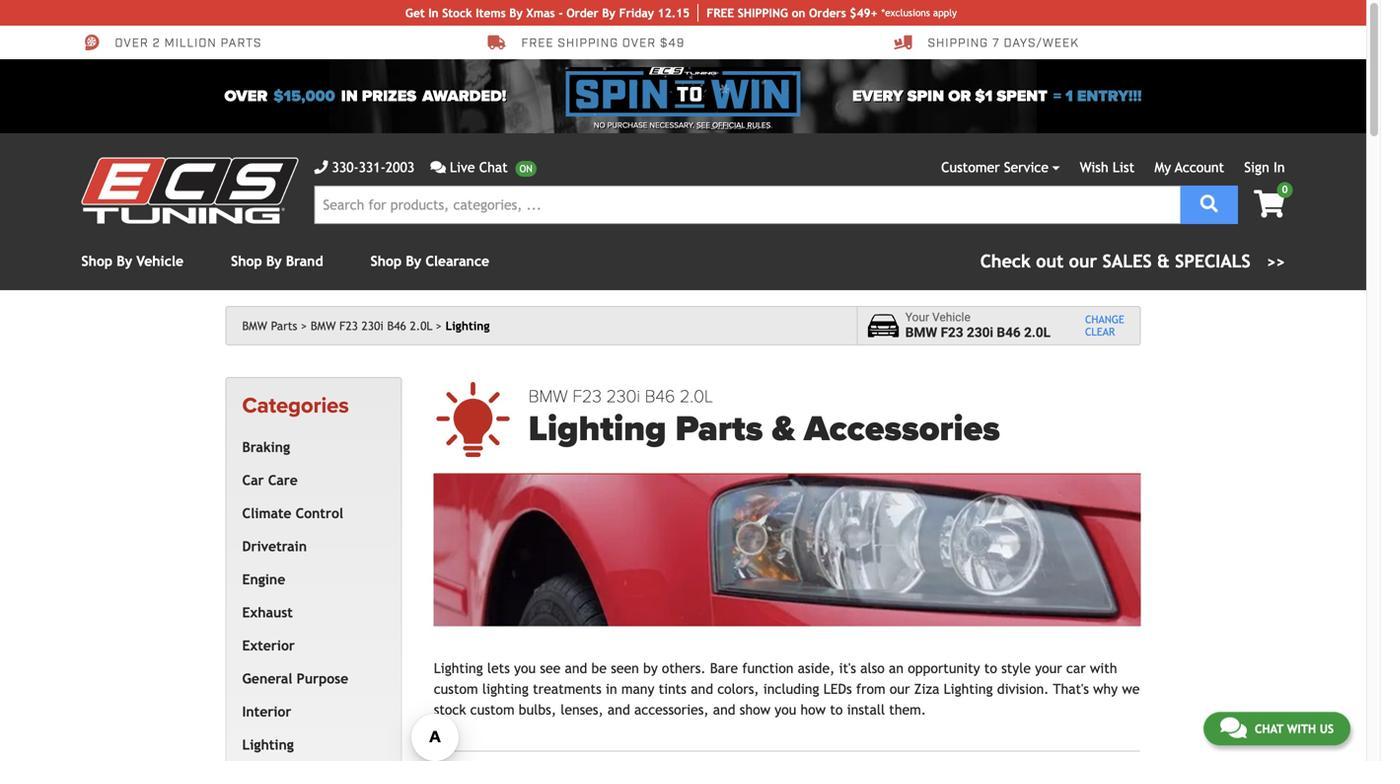 Task type: locate. For each thing, give the bounding box(es) containing it.
colors,
[[718, 681, 760, 697]]

0 horizontal spatial b46
[[387, 319, 407, 333]]

chat left us
[[1255, 722, 1284, 735]]

1 vertical spatial in
[[606, 681, 618, 697]]

by for shop by clearance
[[406, 253, 422, 269]]

0 vertical spatial chat
[[479, 159, 508, 175]]

2.0l inside your vehicle bmw f23 230i b46 2.0l
[[1025, 325, 1051, 341]]

1 vertical spatial to
[[830, 702, 843, 718]]

including
[[764, 681, 820, 697]]

with up why
[[1091, 661, 1118, 676]]

vehicle inside your vehicle bmw f23 230i b46 2.0l
[[933, 311, 971, 324]]

0 horizontal spatial comments image
[[431, 160, 446, 174]]

seen
[[611, 661, 639, 676]]

install
[[848, 702, 886, 718]]

car care link
[[238, 464, 382, 497]]

by left brand
[[266, 253, 282, 269]]

0 vertical spatial with
[[1091, 661, 1118, 676]]

230i inside bmw f23 230i b46 2.0l lighting parts & accessories
[[607, 386, 641, 407]]

0 vertical spatial custom
[[434, 681, 478, 697]]

in for get
[[429, 6, 439, 20]]

b46 inside bmw f23 230i b46 2.0l lighting parts & accessories
[[645, 386, 676, 407]]

bmw parts link
[[242, 319, 307, 333]]

by for shop by vehicle
[[117, 253, 132, 269]]

0 vertical spatial in
[[429, 6, 439, 20]]

shop for shop by brand
[[231, 253, 262, 269]]

clearance
[[426, 253, 490, 269]]

0 horizontal spatial 2.0l
[[410, 319, 433, 333]]

in for sign
[[1274, 159, 1286, 175]]

1 horizontal spatial in
[[606, 681, 618, 697]]

in right get
[[429, 6, 439, 20]]

in down be
[[606, 681, 618, 697]]

you left see at left bottom
[[514, 661, 536, 676]]

bmw for bmw f23 230i b46 2.0l
[[311, 319, 336, 333]]

over 2 million parts
[[115, 35, 262, 51]]

drivetrain
[[242, 538, 307, 554]]

orders
[[810, 6, 847, 20]]

comments image inside chat with us link
[[1221, 716, 1248, 739]]

vehicle
[[136, 253, 184, 269], [933, 311, 971, 324]]

you
[[514, 661, 536, 676], [775, 702, 797, 718]]

0 vertical spatial in
[[341, 87, 358, 106]]

climate control link
[[238, 497, 382, 530]]

1 vertical spatial with
[[1288, 722, 1317, 735]]

1 horizontal spatial 230i
[[607, 386, 641, 407]]

lighting inside category navigation element
[[242, 737, 294, 752]]

control
[[296, 505, 344, 521]]

chat
[[479, 159, 508, 175], [1255, 722, 1284, 735]]

in inside lighting lets you see and be seen by others. bare function aside, it's also an opportunity to style your car with custom lighting treatments in many tints and colors, including leds from our ziza lighting division. that's why we stock custom bulbs, lenses, and accessories, and show you how to install them.
[[606, 681, 618, 697]]

over for over $15,000 in prizes
[[225, 87, 268, 106]]

with inside chat with us link
[[1288, 722, 1317, 735]]

comments image inside live chat link
[[431, 160, 446, 174]]

f23 for bmw f23 230i b46 2.0l lighting parts & accessories
[[573, 386, 602, 407]]

0 horizontal spatial 230i
[[362, 319, 384, 333]]

.
[[771, 120, 773, 130]]

1 horizontal spatial parts
[[676, 407, 763, 450]]

0 horizontal spatial chat
[[479, 159, 508, 175]]

2 horizontal spatial 230i
[[967, 325, 994, 341]]

1 horizontal spatial shop
[[231, 253, 262, 269]]

1 shop from the left
[[81, 253, 113, 269]]

f23 inside your vehicle bmw f23 230i b46 2.0l
[[941, 325, 964, 341]]

0 vertical spatial over
[[115, 35, 149, 51]]

be
[[592, 661, 607, 676]]

in
[[429, 6, 439, 20], [1274, 159, 1286, 175]]

xmas
[[527, 6, 555, 20]]

1 horizontal spatial vehicle
[[933, 311, 971, 324]]

0 vertical spatial &
[[1158, 251, 1170, 271]]

by left clearance
[[406, 253, 422, 269]]

by down ecs tuning image
[[117, 253, 132, 269]]

& inside bmw f23 230i b46 2.0l lighting parts & accessories
[[772, 407, 796, 450]]

2.0l for bmw f23 230i b46 2.0l
[[410, 319, 433, 333]]

sales & specials
[[1103, 251, 1251, 271]]

1 horizontal spatial comments image
[[1221, 716, 1248, 739]]

0 horizontal spatial over
[[115, 35, 149, 51]]

lighting
[[446, 319, 490, 333], [529, 407, 667, 450], [434, 661, 483, 676], [944, 681, 994, 697], [242, 737, 294, 752]]

sign
[[1245, 159, 1270, 175]]

1 vertical spatial in
[[1274, 159, 1286, 175]]

1 horizontal spatial over
[[225, 87, 268, 106]]

lets
[[488, 661, 510, 676]]

2 horizontal spatial 2.0l
[[1025, 325, 1051, 341]]

stock
[[434, 702, 466, 718]]

0 horizontal spatial f23
[[340, 319, 358, 333]]

12.15
[[658, 6, 690, 20]]

to left style
[[985, 661, 998, 676]]

interior
[[242, 704, 292, 719]]

bmw inside bmw f23 230i b46 2.0l lighting parts & accessories
[[529, 386, 568, 407]]

0 vertical spatial comments image
[[431, 160, 446, 174]]

care
[[268, 472, 298, 488]]

over $15,000 in prizes
[[225, 87, 417, 106]]

1 vertical spatial &
[[772, 407, 796, 450]]

necessary.
[[650, 120, 695, 130]]

over down parts at the left top of the page
[[225, 87, 268, 106]]

1 vertical spatial comments image
[[1221, 716, 1248, 739]]

wish list link
[[1080, 159, 1135, 175]]

3 shop from the left
[[371, 253, 402, 269]]

0 horizontal spatial parts
[[271, 319, 297, 333]]

with inside lighting lets you see and be seen by others. bare function aside, it's also an opportunity to style your car with custom lighting treatments in many tints and colors, including leds from our ziza lighting division. that's why we stock custom bulbs, lenses, and accessories, and show you how to install them.
[[1091, 661, 1118, 676]]

0 horizontal spatial in
[[429, 6, 439, 20]]

1 horizontal spatial &
[[1158, 251, 1170, 271]]

chat with us
[[1255, 722, 1335, 735]]

2 horizontal spatial shop
[[371, 253, 402, 269]]

your vehicle bmw f23 230i b46 2.0l
[[906, 311, 1051, 341]]

1 horizontal spatial 2.0l
[[680, 386, 714, 407]]

bulbs,
[[519, 702, 557, 718]]

days/week
[[1004, 35, 1080, 51]]

1 vertical spatial chat
[[1255, 722, 1284, 735]]

1 horizontal spatial f23
[[573, 386, 602, 407]]

service
[[1005, 159, 1049, 175]]

apply
[[934, 7, 958, 18]]

free
[[522, 35, 554, 51]]

2.0l
[[410, 319, 433, 333], [1025, 325, 1051, 341], [680, 386, 714, 407]]

vehicle right your
[[933, 311, 971, 324]]

comments image left chat with us
[[1221, 716, 1248, 739]]

every
[[853, 87, 904, 106]]

*exclusions apply link
[[882, 5, 958, 20]]

we
[[1123, 681, 1140, 697]]

you down including on the bottom of page
[[775, 702, 797, 718]]

shop by brand
[[231, 253, 323, 269]]

treatments
[[533, 681, 602, 697]]

1 horizontal spatial with
[[1288, 722, 1317, 735]]

customer service
[[942, 159, 1049, 175]]

and down others.
[[691, 681, 714, 697]]

engine link
[[238, 563, 382, 596]]

1 horizontal spatial you
[[775, 702, 797, 718]]

get in stock items by xmas - order by friday 12.15
[[406, 6, 690, 20]]

division.
[[998, 681, 1050, 697]]

230i
[[362, 319, 384, 333], [967, 325, 994, 341], [607, 386, 641, 407]]

my
[[1155, 159, 1172, 175]]

change clear
[[1086, 313, 1125, 338]]

free shipping over $49
[[522, 35, 685, 51]]

1 horizontal spatial chat
[[1255, 722, 1284, 735]]

to
[[985, 661, 998, 676], [830, 702, 843, 718]]

ecs tuning 'spin to win' contest logo image
[[566, 67, 801, 116]]

0 horizontal spatial you
[[514, 661, 536, 676]]

0 horizontal spatial shop
[[81, 253, 113, 269]]

in right sign
[[1274, 159, 1286, 175]]

shop by vehicle link
[[81, 253, 184, 269]]

stock
[[442, 6, 472, 20]]

2 horizontal spatial f23
[[941, 325, 964, 341]]

230i inside your vehicle bmw f23 230i b46 2.0l
[[967, 325, 994, 341]]

0
[[1283, 184, 1289, 195]]

how
[[801, 702, 826, 718]]

in left prizes
[[341, 87, 358, 106]]

shopping cart image
[[1255, 190, 1286, 218]]

car care
[[242, 472, 298, 488]]

f23 for bmw f23 230i b46 2.0l
[[340, 319, 358, 333]]

2 shop from the left
[[231, 253, 262, 269]]

1 horizontal spatial to
[[985, 661, 998, 676]]

free
[[707, 6, 735, 20]]

general purpose link
[[238, 662, 382, 695]]

1 vertical spatial vehicle
[[933, 311, 971, 324]]

interior link
[[238, 695, 382, 728]]

over for over 2 million parts
[[115, 35, 149, 51]]

custom down lighting
[[470, 702, 515, 718]]

ecs tuning image
[[81, 157, 299, 224]]

shipping 7 days/week
[[928, 35, 1080, 51]]

vehicle down ecs tuning image
[[136, 253, 184, 269]]

331-
[[359, 159, 386, 175]]

custom up stock
[[434, 681, 478, 697]]

0 vertical spatial you
[[514, 661, 536, 676]]

f23 inside bmw f23 230i b46 2.0l lighting parts & accessories
[[573, 386, 602, 407]]

exterior link
[[238, 629, 382, 662]]

2003
[[386, 159, 415, 175]]

0 horizontal spatial &
[[772, 407, 796, 450]]

1 horizontal spatial in
[[1274, 159, 1286, 175]]

accessories
[[805, 407, 1001, 450]]

to down leds
[[830, 702, 843, 718]]

& inside sales & specials link
[[1158, 251, 1170, 271]]

330-
[[332, 159, 359, 175]]

0 horizontal spatial with
[[1091, 661, 1118, 676]]

shop for shop by vehicle
[[81, 253, 113, 269]]

or
[[949, 87, 972, 106]]

comments image
[[431, 160, 446, 174], [1221, 716, 1248, 739]]

an
[[889, 661, 904, 676]]

1 horizontal spatial b46
[[645, 386, 676, 407]]

1 vertical spatial parts
[[676, 407, 763, 450]]

comments image left 'live'
[[431, 160, 446, 174]]

over left 2
[[115, 35, 149, 51]]

2 horizontal spatial b46
[[997, 325, 1021, 341]]

live chat
[[450, 159, 508, 175]]

also
[[861, 661, 885, 676]]

custom
[[434, 681, 478, 697], [470, 702, 515, 718]]

entry!!!
[[1078, 87, 1143, 106]]

chat right 'live'
[[479, 159, 508, 175]]

2.0l inside bmw f23 230i b46 2.0l lighting parts & accessories
[[680, 386, 714, 407]]

climate control
[[242, 505, 344, 521]]

lighting link
[[238, 728, 382, 761]]

1 vertical spatial over
[[225, 87, 268, 106]]

7
[[993, 35, 1000, 51]]

0 horizontal spatial in
[[341, 87, 358, 106]]

your
[[1036, 661, 1063, 676]]

0 horizontal spatial vehicle
[[136, 253, 184, 269]]

with left us
[[1288, 722, 1317, 735]]



Task type: describe. For each thing, give the bounding box(es) containing it.
rules
[[748, 120, 771, 130]]

from
[[857, 681, 886, 697]]

phone image
[[314, 160, 328, 174]]

shop by clearance link
[[371, 253, 490, 269]]

opportunity
[[908, 661, 981, 676]]

bmw for bmw f23 230i b46 2.0l lighting parts & accessories
[[529, 386, 568, 407]]

comments image for chat
[[1221, 716, 1248, 739]]

bmw inside your vehicle bmw f23 230i b46 2.0l
[[906, 325, 938, 341]]

2.0l for bmw f23 230i b46 2.0l lighting parts & accessories
[[680, 386, 714, 407]]

clear link
[[1086, 326, 1125, 338]]

chat inside live chat link
[[479, 159, 508, 175]]

over
[[623, 35, 657, 51]]

many
[[622, 681, 655, 697]]

no purchase necessary. see official rules .
[[594, 120, 773, 130]]

car
[[242, 472, 264, 488]]

see
[[540, 661, 561, 676]]

my account
[[1155, 159, 1225, 175]]

free shipping over $49 link
[[488, 34, 685, 51]]

by for shop by brand
[[266, 253, 282, 269]]

shipping
[[558, 35, 619, 51]]

230i for bmw f23 230i b46 2.0l lighting parts & accessories
[[607, 386, 641, 407]]

by left xmas
[[510, 6, 523, 20]]

0 vertical spatial to
[[985, 661, 998, 676]]

brand
[[286, 253, 323, 269]]

official
[[713, 120, 746, 130]]

spent
[[997, 87, 1048, 106]]

*exclusions
[[882, 7, 931, 18]]

free ship ping on orders $49+ *exclusions apply
[[707, 6, 958, 20]]

shipping 7 days/week link
[[895, 34, 1080, 51]]

and down colors,
[[713, 702, 736, 718]]

and down many
[[608, 702, 631, 718]]

2
[[153, 35, 161, 51]]

by right order
[[603, 6, 616, 20]]

customer service button
[[942, 157, 1061, 178]]

braking
[[242, 439, 290, 455]]

shop by brand link
[[231, 253, 323, 269]]

list
[[1113, 159, 1135, 175]]

chat with us link
[[1204, 712, 1351, 745]]

1
[[1066, 87, 1074, 106]]

330-331-2003
[[332, 159, 415, 175]]

get
[[406, 6, 425, 20]]

0 horizontal spatial to
[[830, 702, 843, 718]]

us
[[1320, 722, 1335, 735]]

0 vertical spatial parts
[[271, 319, 297, 333]]

ziza
[[915, 681, 940, 697]]

lighting inside bmw f23 230i b46 2.0l lighting parts & accessories
[[529, 407, 667, 450]]

million
[[164, 35, 217, 51]]

categories
[[242, 393, 349, 419]]

bmw f23 230i b46 2.0l lighting parts & accessories
[[529, 386, 1001, 450]]

show
[[740, 702, 771, 718]]

wish list
[[1080, 159, 1135, 175]]

change
[[1086, 313, 1125, 326]]

my account link
[[1155, 159, 1225, 175]]

engine
[[242, 571, 286, 587]]

b46 for bmw f23 230i b46 2.0l lighting parts & accessories
[[645, 386, 676, 407]]

purpose
[[297, 671, 349, 686]]

search image
[[1201, 195, 1219, 213]]

shop by clearance
[[371, 253, 490, 269]]

on
[[792, 6, 806, 20]]

shop for shop by clearance
[[371, 253, 402, 269]]

$49
[[660, 35, 685, 51]]

drivetrain link
[[238, 530, 382, 563]]

chat inside chat with us link
[[1255, 722, 1284, 735]]

0 vertical spatial vehicle
[[136, 253, 184, 269]]

lighting parts & accessories banner image image
[[434, 475, 1142, 626]]

$49+
[[850, 6, 878, 20]]

category navigation element
[[226, 377, 402, 761]]

parts inside bmw f23 230i b46 2.0l lighting parts & accessories
[[676, 407, 763, 450]]

b46 for bmw f23 230i b46 2.0l
[[387, 319, 407, 333]]

sign in link
[[1245, 159, 1286, 175]]

$1
[[976, 87, 993, 106]]

friday
[[619, 6, 655, 20]]

tints
[[659, 681, 687, 697]]

purchase
[[608, 120, 648, 130]]

1 vertical spatial you
[[775, 702, 797, 718]]

bmw f23 230i b46 2.0l
[[311, 319, 433, 333]]

=
[[1054, 87, 1062, 106]]

and up the treatments
[[565, 661, 588, 676]]

shipping
[[928, 35, 989, 51]]

why
[[1094, 681, 1119, 697]]

bmw for bmw parts
[[242, 319, 268, 333]]

car
[[1067, 661, 1086, 676]]

ship
[[738, 6, 763, 20]]

see official rules link
[[697, 119, 771, 131]]

our
[[890, 681, 911, 697]]

bmw parts
[[242, 319, 297, 333]]

braking link
[[238, 431, 382, 464]]

lenses,
[[561, 702, 604, 718]]

them.
[[890, 702, 927, 718]]

clear
[[1086, 326, 1116, 338]]

wish
[[1080, 159, 1109, 175]]

comments image for live
[[431, 160, 446, 174]]

330-331-2003 link
[[314, 157, 415, 178]]

exhaust link
[[238, 596, 382, 629]]

general purpose
[[242, 671, 349, 686]]

1 vertical spatial custom
[[470, 702, 515, 718]]

lighting lets you see and be seen by others. bare function aside, it's also an opportunity to style your car with custom lighting treatments in many tints and colors, including leds from our ziza lighting division. that's why we stock custom bulbs, lenses, and accessories, and show you how to install them.
[[434, 661, 1140, 718]]

b46 inside your vehicle bmw f23 230i b46 2.0l
[[997, 325, 1021, 341]]

Search text field
[[314, 186, 1181, 224]]

230i for bmw f23 230i b46 2.0l
[[362, 319, 384, 333]]

-
[[559, 6, 563, 20]]

order
[[567, 6, 599, 20]]

exhaust
[[242, 604, 293, 620]]

your
[[906, 311, 930, 324]]



Task type: vqa. For each thing, say whether or not it's contained in the screenshot.
E46 M3 Csl Style Intakes By Turner image
no



